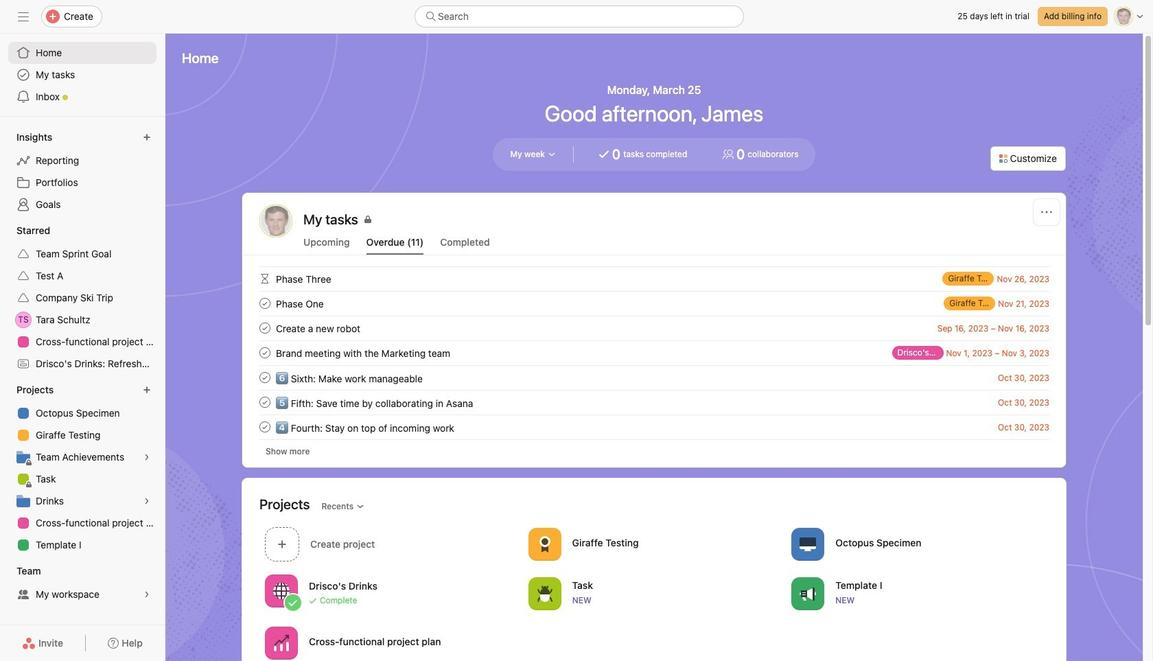 Task type: locate. For each thing, give the bounding box(es) containing it.
1 vertical spatial mark complete checkbox
[[257, 369, 273, 386]]

globe image
[[273, 583, 290, 599]]

2 vertical spatial mark complete checkbox
[[257, 419, 273, 435]]

teams element
[[0, 559, 165, 608]]

1 mark complete checkbox from the top
[[257, 295, 273, 312]]

3 mark complete checkbox from the top
[[257, 419, 273, 435]]

list item
[[243, 266, 1066, 291], [243, 291, 1066, 316], [243, 316, 1066, 341], [243, 341, 1066, 365], [243, 365, 1066, 390], [243, 390, 1066, 415], [243, 415, 1066, 439]]

Mark complete checkbox
[[257, 320, 273, 336], [257, 369, 273, 386], [257, 394, 273, 411]]

2 mark complete image from the top
[[257, 320, 273, 336]]

7 list item from the top
[[243, 415, 1066, 439]]

3 mark complete image from the top
[[257, 345, 273, 361]]

6 mark complete image from the top
[[257, 419, 273, 435]]

mark complete image for 5th list item from the bottom of the page
[[257, 320, 273, 336]]

1 mark complete image from the top
[[257, 295, 273, 312]]

actions image
[[1042, 207, 1053, 218]]

mark complete image for second list item from the bottom of the page
[[257, 394, 273, 411]]

mark complete checkbox for 2nd list item
[[257, 295, 273, 312]]

mark complete image for fifth list item from the top
[[257, 369, 273, 386]]

mark complete image for 1st list item from the bottom
[[257, 419, 273, 435]]

1 vertical spatial mark complete checkbox
[[257, 345, 273, 361]]

5 mark complete image from the top
[[257, 394, 273, 411]]

0 vertical spatial mark complete checkbox
[[257, 295, 273, 312]]

mark complete checkbox for fourth list item from the bottom
[[257, 345, 273, 361]]

0 vertical spatial mark complete checkbox
[[257, 320, 273, 336]]

4 mark complete image from the top
[[257, 369, 273, 386]]

mark complete image
[[257, 295, 273, 312], [257, 320, 273, 336], [257, 345, 273, 361], [257, 369, 273, 386], [257, 394, 273, 411], [257, 419, 273, 435]]

list box
[[415, 5, 744, 27]]

2 vertical spatial mark complete checkbox
[[257, 394, 273, 411]]

1 mark complete checkbox from the top
[[257, 320, 273, 336]]

2 mark complete checkbox from the top
[[257, 369, 273, 386]]

1 list item from the top
[[243, 266, 1066, 291]]

Mark complete checkbox
[[257, 295, 273, 312], [257, 345, 273, 361], [257, 419, 273, 435]]

2 mark complete checkbox from the top
[[257, 345, 273, 361]]



Task type: describe. For each thing, give the bounding box(es) containing it.
3 list item from the top
[[243, 316, 1066, 341]]

4 list item from the top
[[243, 341, 1066, 365]]

hide sidebar image
[[18, 11, 29, 22]]

starred element
[[0, 218, 165, 378]]

new insights image
[[143, 133, 151, 141]]

mark complete image for 2nd list item
[[257, 295, 273, 312]]

computer image
[[800, 536, 817, 552]]

global element
[[0, 34, 165, 116]]

projects element
[[0, 378, 165, 559]]

megaphone image
[[800, 585, 817, 602]]

insights element
[[0, 125, 165, 218]]

3 mark complete checkbox from the top
[[257, 394, 273, 411]]

bug image
[[537, 585, 553, 602]]

5 list item from the top
[[243, 365, 1066, 390]]

see details, team achievements image
[[143, 453, 151, 461]]

graph image
[[273, 635, 290, 651]]

new project or portfolio image
[[143, 386, 151, 394]]

see details, my workspace image
[[143, 590, 151, 599]]

see details, drinks image
[[143, 497, 151, 505]]

mark complete checkbox for 1st list item from the bottom
[[257, 419, 273, 435]]

2 list item from the top
[[243, 291, 1066, 316]]

ribbon image
[[537, 536, 553, 552]]

mark complete image for fourth list item from the bottom
[[257, 345, 273, 361]]

dependencies image
[[257, 271, 273, 287]]

6 list item from the top
[[243, 390, 1066, 415]]



Task type: vqa. For each thing, say whether or not it's contained in the screenshot.
2nd SEVEN WARLORDS OF THE SEA
no



